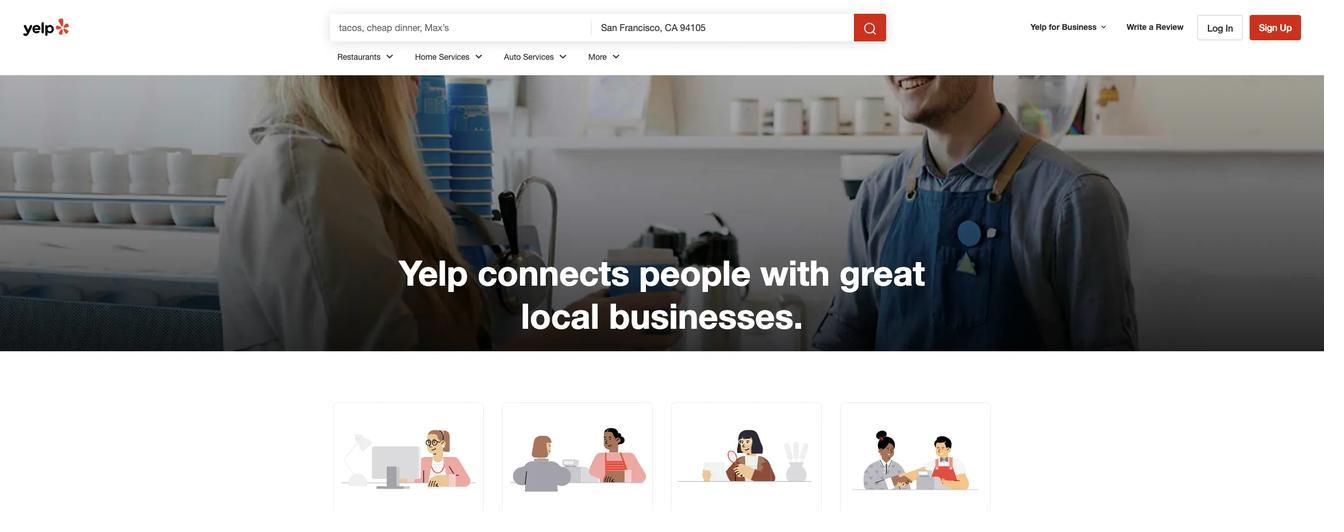 Task type: locate. For each thing, give the bounding box(es) containing it.
2 horizontal spatial 24 chevron down v2 image
[[556, 50, 570, 63]]

None search field
[[330, 14, 889, 41]]

None field
[[339, 21, 583, 34], [601, 21, 845, 34]]

write a review link
[[1122, 16, 1189, 37]]

log
[[1208, 22, 1224, 33]]

1 horizontal spatial none field
[[601, 21, 845, 34]]

1 horizontal spatial yelp
[[1031, 22, 1047, 31]]

home
[[415, 52, 437, 61]]

24 chevron down v2 image inside auto services link
[[556, 50, 570, 63]]

in
[[1226, 22, 1234, 33]]

24 chevron down v2 image
[[383, 50, 397, 63], [472, 50, 486, 63], [556, 50, 570, 63]]

24 chevron down v2 image right auto services
[[556, 50, 570, 63]]

0 vertical spatial yelp
[[1031, 22, 1047, 31]]

24 chevron down v2 image right "restaurants"
[[383, 50, 397, 63]]

review
[[1156, 22, 1184, 31]]

1 services from the left
[[439, 52, 470, 61]]

0 horizontal spatial services
[[439, 52, 470, 61]]

24 chevron down v2 image left auto
[[472, 50, 486, 63]]

0 horizontal spatial 24 chevron down v2 image
[[383, 50, 397, 63]]

people
[[639, 252, 751, 293]]

yelp inside 'yelp connects people with great local businesses.'
[[399, 252, 468, 293]]

yelp connects people with great local businesses.
[[399, 252, 925, 336]]

home services
[[415, 52, 470, 61]]

more link
[[579, 41, 632, 75]]

a
[[1149, 22, 1154, 31]]

0 horizontal spatial yelp
[[399, 252, 468, 293]]

1 horizontal spatial services
[[523, 52, 554, 61]]

0 horizontal spatial none field
[[339, 21, 583, 34]]

yelp for yelp for business
[[1031, 22, 1047, 31]]

services for home services
[[439, 52, 470, 61]]

up
[[1280, 22, 1292, 33]]

business categories element
[[328, 41, 1302, 75]]

local
[[521, 295, 600, 336]]

auto services link
[[495, 41, 579, 75]]

services right auto
[[523, 52, 554, 61]]

2 24 chevron down v2 image from the left
[[472, 50, 486, 63]]

yelp
[[1031, 22, 1047, 31], [399, 252, 468, 293]]

2 none field from the left
[[601, 21, 845, 34]]

yelp inside button
[[1031, 22, 1047, 31]]

1 24 chevron down v2 image from the left
[[383, 50, 397, 63]]

services
[[439, 52, 470, 61], [523, 52, 554, 61]]

home services link
[[406, 41, 495, 75]]

write
[[1127, 22, 1147, 31]]

restaurants
[[337, 52, 381, 61]]

none field near
[[601, 21, 845, 34]]

24 chevron down v2 image inside 'restaurants' link
[[383, 50, 397, 63]]

1 none field from the left
[[339, 21, 583, 34]]

1 vertical spatial yelp
[[399, 252, 468, 293]]

auto services
[[504, 52, 554, 61]]

yelp for yelp connects people with great local businesses.
[[399, 252, 468, 293]]

1 horizontal spatial 24 chevron down v2 image
[[472, 50, 486, 63]]

24 chevron down v2 image inside "home services" link
[[472, 50, 486, 63]]

services right the home
[[439, 52, 470, 61]]

yelp for business
[[1031, 22, 1097, 31]]

2 services from the left
[[523, 52, 554, 61]]

log in
[[1208, 22, 1234, 33]]

3 24 chevron down v2 image from the left
[[556, 50, 570, 63]]



Task type: vqa. For each thing, say whether or not it's contained in the screenshot.
"can"
no



Task type: describe. For each thing, give the bounding box(es) containing it.
sign up
[[1259, 22, 1292, 33]]

auto
[[504, 52, 521, 61]]

restaurants link
[[328, 41, 406, 75]]

yelp for business button
[[1026, 16, 1113, 37]]

for
[[1049, 22, 1060, 31]]

write a review
[[1127, 22, 1184, 31]]

businesses.
[[609, 295, 803, 336]]

sign up link
[[1250, 15, 1302, 40]]

great
[[840, 252, 925, 293]]

none field find
[[339, 21, 583, 34]]

24 chevron down v2 image for restaurants
[[383, 50, 397, 63]]

more
[[589, 52, 607, 61]]

Near text field
[[601, 21, 845, 34]]

24 chevron down v2 image
[[609, 50, 623, 63]]

services for auto services
[[523, 52, 554, 61]]

log in link
[[1198, 15, 1243, 40]]

search image
[[864, 22, 877, 36]]

connects
[[478, 252, 630, 293]]

with
[[761, 252, 830, 293]]

Find text field
[[339, 21, 583, 34]]

24 chevron down v2 image for auto services
[[556, 50, 570, 63]]

business
[[1062, 22, 1097, 31]]

24 chevron down v2 image for home services
[[472, 50, 486, 63]]

sign
[[1259, 22, 1278, 33]]

16 chevron down v2 image
[[1099, 22, 1109, 32]]



